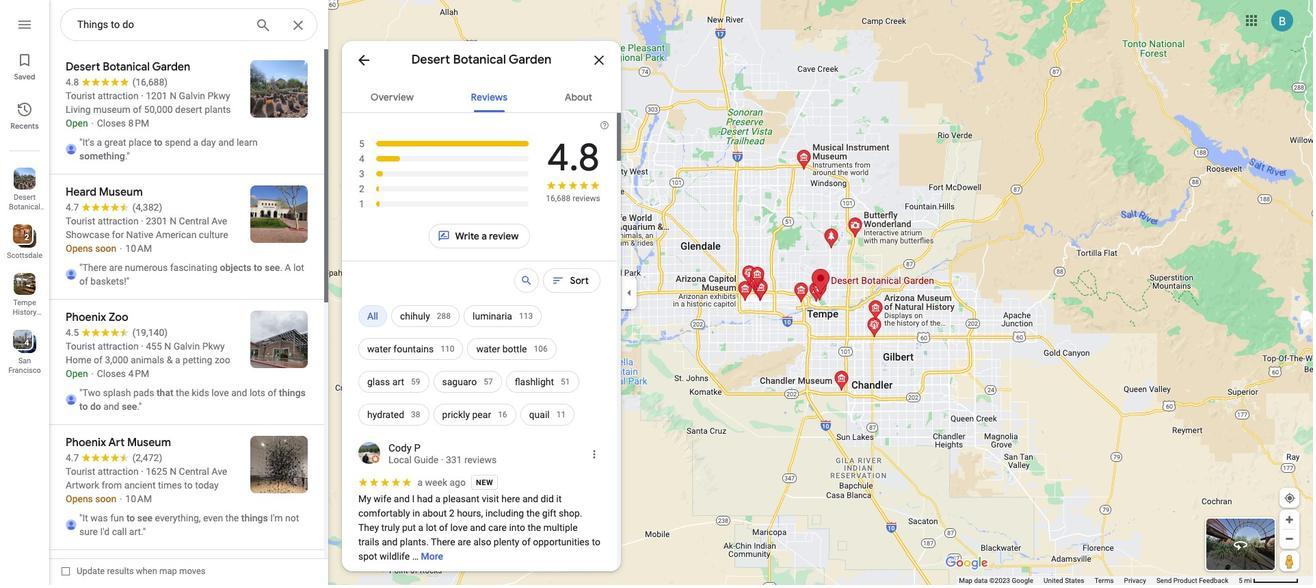 Task type: vqa. For each thing, say whether or not it's contained in the screenshot.
…
yes



Task type: describe. For each thing, give the bounding box(es) containing it.
cody p local guide · 331 reviews
[[389, 442, 497, 465]]

2 stars, 140 reviews image
[[359, 181, 530, 196]]

1 vertical spatial the
[[528, 522, 541, 533]]

fountains
[[394, 343, 434, 354]]

1 horizontal spatial of
[[522, 536, 531, 547]]

16,688
[[546, 194, 571, 203]]

59
[[411, 377, 420, 387]]

2 inside my wife and i had a pleasant visit here and did it comfortably in about 2 hours, including the gift shop. they truly put a lot of love and care into the multiple trails and plants. there are also plenty of opportunities to spot wildlife …
[[449, 508, 455, 519]]

4 inside image
[[359, 153, 365, 164]]

…
[[412, 551, 419, 562]]

saved
[[14, 72, 35, 81]]

prickly
[[442, 409, 470, 420]]

lot
[[426, 522, 437, 533]]

francisco
[[8, 366, 41, 375]]

saguaro
[[442, 376, 477, 387]]

search reviews image
[[521, 274, 533, 287]]

4 stars, 2,035 reviews image
[[359, 151, 530, 166]]

multiple
[[544, 522, 578, 533]]

botanical inside desert botanical garden button
[[9, 203, 40, 211]]

show your location image
[[1284, 492, 1297, 504]]

when
[[136, 566, 157, 576]]

4 places element
[[15, 337, 29, 349]]

a right had
[[436, 493, 441, 504]]

product
[[1174, 577, 1198, 584]]

wildlife
[[380, 551, 410, 562]]

a week ago
[[418, 477, 466, 488]]

botanical inside desert botanical garden main content
[[453, 52, 506, 68]]

united states
[[1044, 577, 1085, 584]]

san francisco
[[8, 356, 41, 375]]

it
[[556, 493, 562, 504]]

flashlight 51
[[515, 376, 570, 387]]

google
[[1012, 577, 1034, 584]]

glass art 59
[[367, 376, 420, 387]]

street view image
[[1233, 536, 1249, 553]]

5 mi
[[1239, 577, 1253, 584]]

local
[[389, 454, 412, 465]]

here
[[502, 493, 520, 504]]

more button
[[421, 540, 443, 573]]

my wife and i had a pleasant visit here and did it comfortably in about 2 hours, including the gift shop. they truly put a lot of love and care into the multiple trails and plants. there are also plenty of opportunities to spot wildlife …
[[359, 493, 603, 562]]

4.8
[[547, 133, 600, 182]]

5 mi button
[[1239, 577, 1299, 584]]

week
[[425, 477, 447, 488]]

and down truly at the bottom left of the page
[[382, 536, 398, 547]]

and left 'i'
[[394, 493, 410, 504]]

guide
[[414, 454, 439, 465]]

11
[[557, 410, 566, 419]]

chihuly 288
[[400, 311, 451, 322]]

comfortably
[[359, 508, 410, 519]]

1
[[359, 198, 365, 209]]

garden inside desert botanical garden main content
[[509, 52, 552, 68]]

prickly pear 16
[[442, 409, 507, 420]]

new
[[476, 478, 493, 487]]

glass art, mentioned in 59 reviews radio
[[359, 365, 429, 398]]

hydrated
[[367, 409, 404, 420]]

desert botanical garden button
[[0, 162, 49, 221]]

refine reviews option group
[[359, 300, 601, 431]]

reviews inside the cody p local guide · 331 reviews
[[465, 454, 497, 465]]

a inside button
[[482, 230, 487, 242]]

mi
[[1245, 577, 1253, 584]]

prickly pear, mentioned in 16 reviews radio
[[434, 398, 516, 431]]

museum
[[10, 317, 39, 326]]

5 for 5 mi
[[1239, 577, 1243, 584]]

list containing saved
[[0, 0, 49, 585]]

write
[[455, 230, 480, 242]]

privacy
[[1125, 577, 1147, 584]]

map
[[959, 577, 973, 584]]

luminaria, mentioned in 113 reviews radio
[[464, 300, 542, 333]]

sort image
[[552, 274, 565, 287]]

put
[[402, 522, 416, 533]]

none search field inside google maps element
[[60, 8, 317, 42]]

a left 'lot'
[[418, 522, 424, 533]]

write a review button
[[429, 220, 531, 252]]

google maps element
[[0, 0, 1314, 585]]

into
[[509, 522, 525, 533]]

0 vertical spatial the
[[527, 508, 540, 519]]

a left week
[[418, 477, 423, 488]]

tempe history museum button
[[0, 268, 49, 326]]

moves
[[179, 566, 206, 576]]

did
[[541, 493, 554, 504]]

16,688 reviews
[[546, 194, 601, 203]]

water for water fountains
[[367, 343, 391, 354]]

and left did
[[523, 493, 539, 504]]

united states button
[[1044, 576, 1085, 585]]

privacy button
[[1125, 576, 1147, 585]]

review
[[489, 230, 519, 242]]

110
[[441, 344, 455, 354]]

terms
[[1095, 577, 1114, 584]]

4.8 stars image
[[546, 180, 601, 193]]

in
[[413, 508, 420, 519]]

show street view coverage image
[[1280, 551, 1300, 571]]

results for things to do feed
[[49, 49, 328, 585]]

opportunities
[[533, 536, 590, 547]]

0 horizontal spatial 4
[[24, 338, 29, 348]]

care
[[489, 522, 507, 533]]

i
[[412, 493, 415, 504]]

luminaria 113
[[473, 311, 533, 322]]

saved button
[[0, 47, 49, 85]]

feedback
[[1200, 577, 1229, 584]]

5 for 5
[[359, 138, 365, 149]]

0 vertical spatial reviews
[[573, 194, 601, 203]]

to
[[592, 536, 601, 547]]

shop.
[[559, 508, 583, 519]]

states
[[1065, 577, 1085, 584]]

1 stars, 174 reviews image
[[359, 196, 530, 211]]

scottsdale
[[7, 251, 42, 260]]

there
[[431, 536, 455, 547]]

57
[[484, 377, 493, 387]]

garden inside desert botanical garden button
[[13, 212, 37, 221]]

update
[[77, 566, 105, 576]]



Task type: locate. For each thing, give the bounding box(es) containing it.
1 horizontal spatial 2
[[359, 183, 365, 194]]

water bottle 106
[[476, 343, 548, 354]]

water up glass
[[367, 343, 391, 354]]

zoom in image
[[1285, 515, 1295, 525]]

spot
[[359, 551, 377, 562]]

of right 'lot'
[[439, 522, 448, 533]]

2 water from the left
[[476, 343, 500, 354]]

map data ©2023 google
[[959, 577, 1034, 584]]

0 horizontal spatial 5
[[359, 138, 365, 149]]

0 vertical spatial 4
[[359, 153, 365, 164]]

desert
[[412, 52, 450, 68], [14, 193, 36, 202]]

desert botanical garden up reviews button
[[412, 52, 552, 68]]

water inside option
[[476, 343, 500, 354]]

the left gift
[[527, 508, 540, 519]]

sort button
[[544, 264, 601, 297]]

data
[[975, 577, 988, 584]]

5 stars, 13,840 reviews image
[[359, 136, 530, 151]]

1 horizontal spatial 4
[[359, 153, 365, 164]]

51
[[561, 377, 570, 387]]

1 vertical spatial reviews
[[465, 454, 497, 465]]

Things to do field
[[60, 8, 317, 42]]

gift
[[542, 508, 557, 519]]

1 horizontal spatial desert botanical garden
[[412, 52, 552, 68]]

0 vertical spatial garden
[[509, 52, 552, 68]]

of down into
[[522, 536, 531, 547]]

sort
[[570, 274, 589, 287]]

0 vertical spatial desert
[[412, 52, 450, 68]]

none field inside 'things to do' field
[[77, 16, 244, 33]]

about
[[565, 91, 593, 103]]

113
[[519, 311, 533, 321]]

All reviews radio
[[359, 300, 387, 333]]

1 vertical spatial 2
[[24, 233, 29, 242]]

water fountains, mentioned in 110 reviews radio
[[359, 333, 463, 365]]

0 horizontal spatial reviews
[[465, 454, 497, 465]]

reviews button
[[460, 79, 519, 112]]

the right into
[[528, 522, 541, 533]]

art
[[393, 376, 404, 387]]

about button
[[554, 79, 604, 112]]

2 up 1
[[359, 183, 365, 194]]

garden up reviews button
[[509, 52, 552, 68]]

and up also
[[470, 522, 486, 533]]

footer inside google maps element
[[959, 576, 1239, 585]]

a right write
[[482, 230, 487, 242]]

desert up 'overview' button
[[412, 52, 450, 68]]

1 vertical spatial botanical
[[9, 203, 40, 211]]

desert botanical garden main content
[[342, 41, 621, 585]]

water bottle, mentioned in 106 reviews radio
[[468, 333, 557, 365]]

plants.
[[400, 536, 429, 547]]

desert botanical garden inside main content
[[412, 52, 552, 68]]

0 horizontal spatial of
[[439, 522, 448, 533]]

wife
[[374, 493, 392, 504]]

tab list
[[342, 79, 621, 112]]

3 stars, 499 reviews image
[[359, 166, 530, 181]]

terms button
[[1095, 576, 1114, 585]]

send
[[1157, 577, 1172, 584]]

tab list containing overview
[[342, 79, 621, 112]]

pleasant
[[443, 493, 480, 504]]

1 horizontal spatial water
[[476, 343, 500, 354]]

botanical up 2 places element
[[9, 203, 40, 211]]

more
[[421, 551, 443, 562]]

zoom out image
[[1285, 534, 1295, 544]]

including
[[486, 508, 524, 519]]

1 vertical spatial desert botanical garden
[[9, 193, 40, 221]]

a
[[482, 230, 487, 242], [418, 477, 423, 488], [436, 493, 441, 504], [418, 522, 424, 533]]

history
[[13, 308, 37, 317]]

0 vertical spatial botanical
[[453, 52, 506, 68]]

Update results when map moves checkbox
[[62, 562, 206, 580]]

1 vertical spatial garden
[[13, 212, 37, 221]]

botanical up reviews button
[[453, 52, 506, 68]]

4 up 3
[[359, 153, 365, 164]]

the
[[527, 508, 540, 519], [528, 522, 541, 533]]

0 vertical spatial 5
[[359, 138, 365, 149]]

water fountains 110
[[367, 343, 455, 354]]

visit
[[482, 493, 499, 504]]

1 vertical spatial desert
[[14, 193, 36, 202]]

desert inside button
[[14, 193, 36, 202]]

truly
[[381, 522, 400, 533]]

desert up 2 places element
[[14, 193, 36, 202]]

they
[[359, 522, 379, 533]]

2 up the scottsdale
[[24, 233, 29, 242]]

footer containing map data ©2023 google
[[959, 576, 1239, 585]]

0 horizontal spatial desert
[[14, 193, 36, 202]]

·
[[441, 454, 444, 465]]

desert botanical garden up 2 places element
[[9, 193, 40, 221]]

pear
[[472, 409, 491, 420]]

trails
[[359, 536, 380, 547]]

tempe history museum
[[10, 298, 39, 326]]

actions for cody p's review image
[[588, 448, 601, 460]]

106
[[534, 344, 548, 354]]

5 up 3
[[359, 138, 365, 149]]

2 places element
[[15, 231, 29, 244]]

5 inside 5 stars, 13,840 reviews 'image'
[[359, 138, 365, 149]]

hydrated 38
[[367, 409, 421, 420]]

footer
[[959, 576, 1239, 585]]

water left bottle
[[476, 343, 500, 354]]

16
[[498, 410, 507, 419]]

None search field
[[60, 8, 317, 42]]

chihuly, mentioned in 288 reviews radio
[[391, 300, 460, 333]]

tempe
[[13, 298, 36, 307]]

cody
[[389, 442, 412, 454]]

also
[[474, 536, 492, 547]]

quail 11
[[529, 409, 566, 420]]

hours,
[[457, 508, 483, 519]]

2 vertical spatial 2
[[449, 508, 455, 519]]

1 horizontal spatial reviews
[[573, 194, 601, 203]]

glass
[[367, 376, 390, 387]]

flashlight, mentioned in 51 reviews radio
[[506, 365, 579, 398]]

1 vertical spatial 5
[[1239, 577, 1243, 584]]

had
[[417, 493, 433, 504]]

1 horizontal spatial botanical
[[453, 52, 506, 68]]

about
[[423, 508, 447, 519]]

2 horizontal spatial 2
[[449, 508, 455, 519]]

photo of cody p image
[[359, 442, 380, 464]]

quail, mentioned in 11 reviews radio
[[520, 398, 575, 431]]

of
[[439, 522, 448, 533], [522, 536, 531, 547]]

collapse side panel image
[[622, 285, 637, 300]]

1 vertical spatial 4
[[24, 338, 29, 348]]

0 vertical spatial 2
[[359, 183, 365, 194]]

water
[[367, 343, 391, 354], [476, 343, 500, 354]]

saguaro 57
[[442, 376, 493, 387]]

0 vertical spatial of
[[439, 522, 448, 533]]

1 vertical spatial of
[[522, 536, 531, 547]]

1 horizontal spatial 5
[[1239, 577, 1243, 584]]

38
[[411, 410, 421, 419]]

1 water from the left
[[367, 343, 391, 354]]

menu image
[[16, 16, 33, 33]]

write a review
[[455, 230, 519, 242]]

0 horizontal spatial garden
[[13, 212, 37, 221]]

reviews down 4.8 stars image
[[573, 194, 601, 203]]

my
[[359, 493, 371, 504]]

4 up 'san'
[[24, 338, 29, 348]]

tab list inside google maps element
[[342, 79, 621, 112]]

reviews up new in the bottom of the page
[[465, 454, 497, 465]]

0 horizontal spatial desert botanical garden
[[9, 193, 40, 221]]

1 horizontal spatial garden
[[509, 52, 552, 68]]

list
[[0, 0, 49, 585]]

2
[[359, 183, 365, 194], [24, 233, 29, 242], [449, 508, 455, 519]]

luminaria
[[473, 311, 512, 322]]

results
[[107, 566, 134, 576]]

288
[[437, 311, 451, 321]]

reviews
[[573, 194, 601, 203], [465, 454, 497, 465]]

None field
[[77, 16, 244, 33]]

love
[[451, 522, 468, 533]]

0 vertical spatial desert botanical garden
[[412, 52, 552, 68]]

331
[[446, 454, 462, 465]]

are
[[458, 536, 471, 547]]

plenty
[[494, 536, 520, 547]]

2 up love
[[449, 508, 455, 519]]

garden up 2 places element
[[13, 212, 37, 221]]

and
[[394, 493, 410, 504], [523, 493, 539, 504], [470, 522, 486, 533], [382, 536, 398, 547]]

ago
[[450, 477, 466, 488]]

reviews
[[471, 91, 508, 103]]

google account: brad klo  
(klobrad84@gmail.com) image
[[1272, 9, 1294, 31]]

san
[[18, 356, 31, 365]]

0 horizontal spatial 2
[[24, 233, 29, 242]]

saguaro, mentioned in 57 reviews radio
[[433, 365, 502, 398]]

write a review image
[[438, 230, 450, 242]]

desert botanical garden inside button
[[9, 193, 40, 221]]

5 stars image
[[359, 478, 414, 487]]

2 inside 2 places element
[[24, 233, 29, 242]]

bottle
[[503, 343, 527, 354]]

water inside radio
[[367, 343, 391, 354]]

0 horizontal spatial water
[[367, 343, 391, 354]]

1 horizontal spatial desert
[[412, 52, 450, 68]]

desert inside main content
[[412, 52, 450, 68]]

5 left mi
[[1239, 577, 1243, 584]]

©2023
[[990, 577, 1011, 584]]

0 horizontal spatial botanical
[[9, 203, 40, 211]]

hydrated, mentioned in 38 reviews radio
[[359, 398, 429, 431]]

send product feedback button
[[1157, 576, 1229, 585]]

water for water bottle
[[476, 343, 500, 354]]

2 inside 2 stars, 140 reviews image
[[359, 183, 365, 194]]



